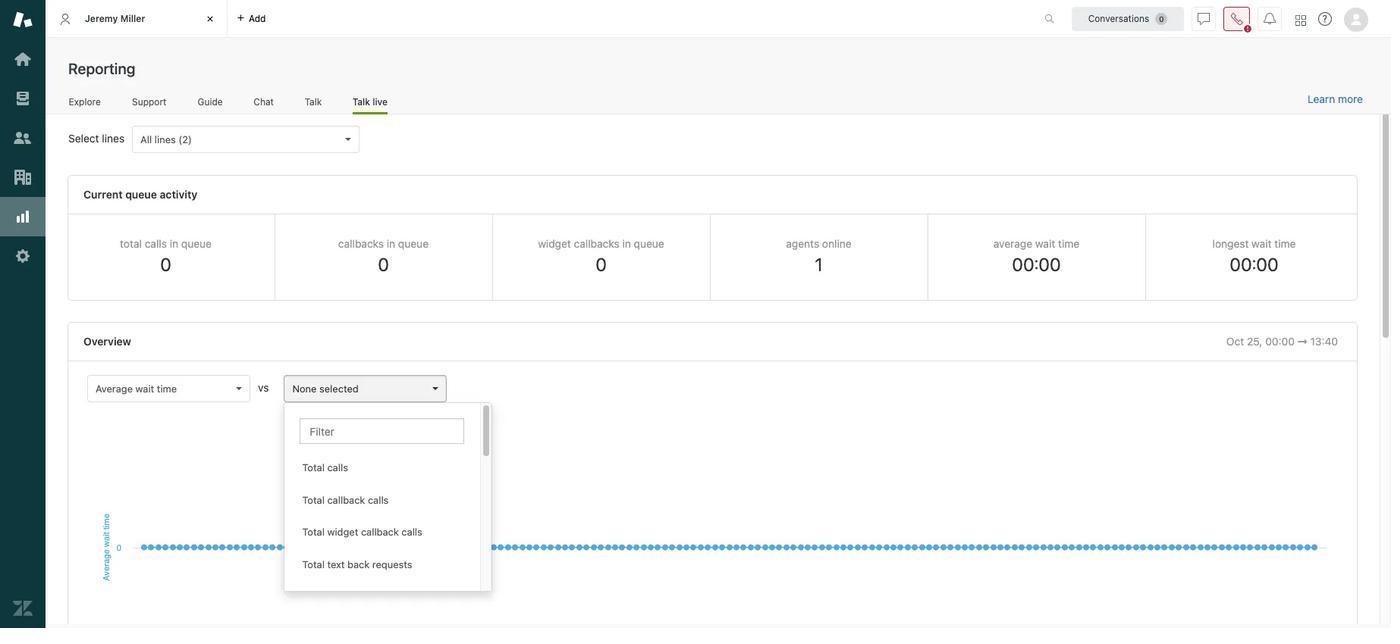 Task type: vqa. For each thing, say whether or not it's contained in the screenshot.
'Jeremy Miller' tab
yes



Task type: locate. For each thing, give the bounding box(es) containing it.
learn more
[[1308, 93, 1363, 105]]

talk link
[[304, 96, 322, 112]]

reporting image
[[13, 207, 33, 227]]

talk
[[305, 96, 322, 107], [352, 96, 370, 107]]

support link
[[131, 96, 167, 112]]

2 talk from the left
[[352, 96, 370, 107]]

jeremy miller tab
[[46, 0, 228, 38]]

1 horizontal spatial talk
[[352, 96, 370, 107]]

guide link
[[197, 96, 223, 112]]

reporting
[[68, 60, 135, 77]]

customers image
[[13, 128, 33, 148]]

add
[[249, 13, 266, 24]]

talk live
[[352, 96, 388, 107]]

admin image
[[13, 246, 33, 266]]

conversations button
[[1072, 6, 1184, 31]]

tabs tab list
[[46, 0, 1028, 38]]

organizations image
[[13, 168, 33, 187]]

jeremy miller
[[85, 13, 145, 24]]

jeremy
[[85, 13, 118, 24]]

zendesk image
[[13, 599, 33, 619]]

1 talk from the left
[[305, 96, 322, 107]]

talk right chat
[[305, 96, 322, 107]]

chat
[[254, 96, 274, 107]]

0 horizontal spatial talk
[[305, 96, 322, 107]]

get started image
[[13, 49, 33, 69]]

add button
[[228, 0, 275, 37]]

more
[[1338, 93, 1363, 105]]

learn more link
[[1308, 93, 1363, 106]]

explore
[[69, 96, 101, 107]]

talk left live
[[352, 96, 370, 107]]



Task type: describe. For each thing, give the bounding box(es) containing it.
talk live link
[[352, 96, 388, 115]]

talk for talk live
[[352, 96, 370, 107]]

get help image
[[1318, 12, 1332, 26]]

explore link
[[68, 96, 101, 112]]

talk for talk
[[305, 96, 322, 107]]

zendesk support image
[[13, 10, 33, 30]]

learn
[[1308, 93, 1335, 105]]

miller
[[120, 13, 145, 24]]

conversations
[[1088, 13, 1149, 24]]

button displays agent's chat status as invisible. image
[[1198, 13, 1210, 25]]

main element
[[0, 0, 46, 629]]

views image
[[13, 89, 33, 108]]

chat link
[[253, 96, 274, 112]]

guide
[[198, 96, 223, 107]]

zendesk products image
[[1295, 15, 1306, 25]]

close image
[[203, 11, 218, 27]]

support
[[132, 96, 166, 107]]

notifications image
[[1264, 13, 1276, 25]]

live
[[373, 96, 388, 107]]



